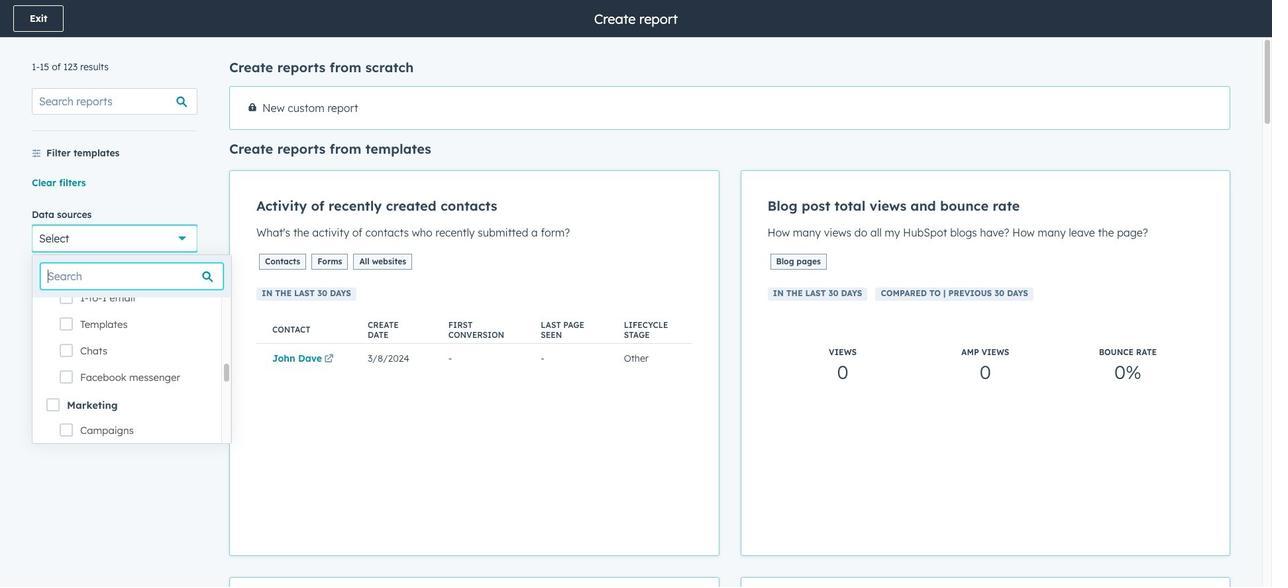 Task type: locate. For each thing, give the bounding box(es) containing it.
None checkbox
[[229, 86, 1231, 130], [229, 170, 720, 556], [229, 577, 720, 587], [741, 577, 1231, 587], [229, 86, 1231, 130], [229, 170, 720, 556], [229, 577, 720, 587], [741, 577, 1231, 587]]

None checkbox
[[741, 170, 1231, 556]]

list box
[[32, 231, 231, 576]]

link opens in a new window image
[[325, 355, 334, 365]]



Task type: vqa. For each thing, say whether or not it's contained in the screenshot.
checkbox
yes



Task type: describe. For each thing, give the bounding box(es) containing it.
Search search field
[[32, 88, 198, 115]]

page section element
[[0, 0, 1273, 37]]

link opens in a new window image
[[325, 355, 334, 365]]

Search search field
[[40, 263, 223, 290]]



